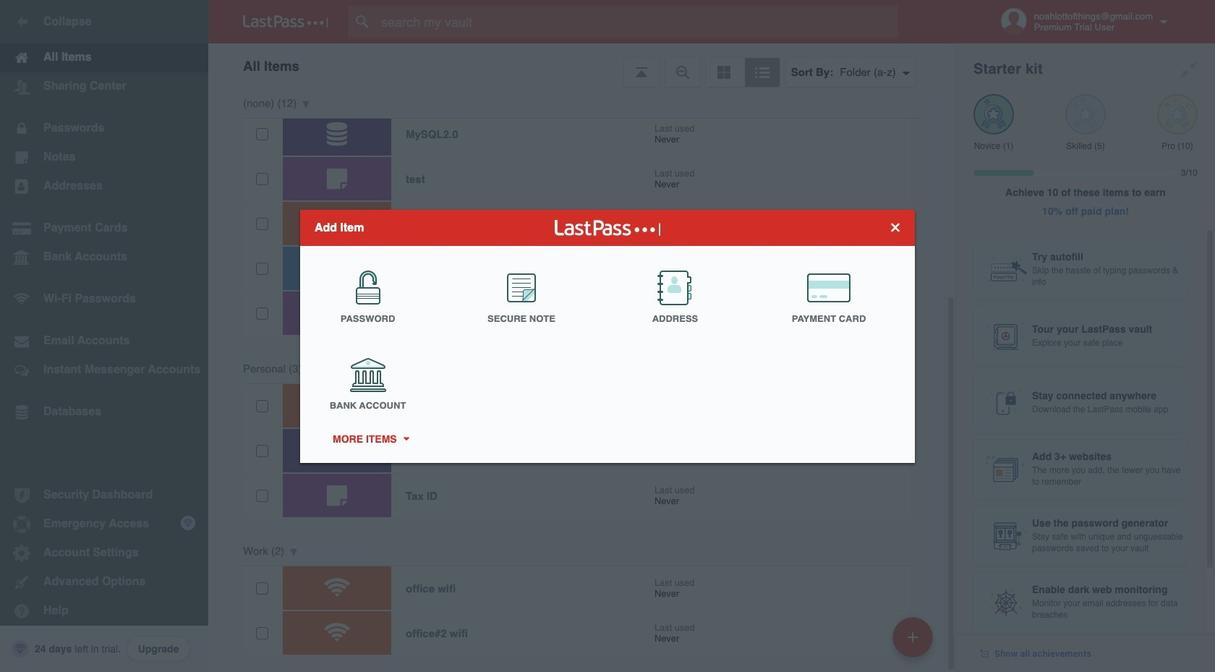 Task type: locate. For each thing, give the bounding box(es) containing it.
search my vault text field
[[349, 6, 927, 38]]

dialog
[[300, 209, 915, 463]]

new item image
[[908, 632, 918, 642]]

Search search field
[[349, 6, 927, 38]]



Task type: describe. For each thing, give the bounding box(es) containing it.
lastpass image
[[243, 15, 329, 28]]

caret right image
[[401, 437, 411, 441]]

vault options navigation
[[208, 43, 957, 87]]

main navigation navigation
[[0, 0, 208, 672]]

new item navigation
[[888, 613, 942, 672]]



Task type: vqa. For each thing, say whether or not it's contained in the screenshot.
THE SEARCH MY VAULT TEXT BOX
yes



